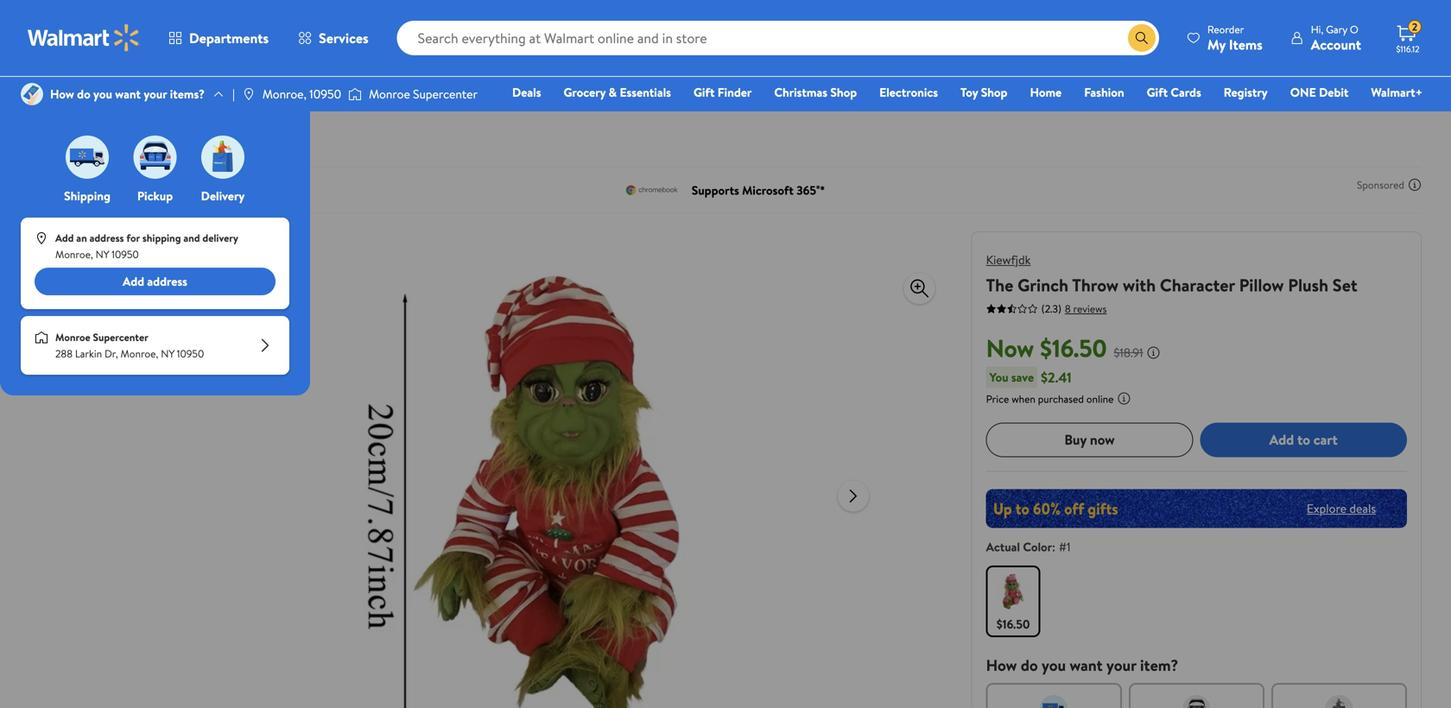 Task type: locate. For each thing, give the bounding box(es) containing it.
you up intent image for shipping
[[1042, 655, 1066, 676]]

ny inside "add an address for shipping and delivery monroe, ny 10950"
[[96, 247, 109, 262]]

monroe, inside the monroe supercenter 288 larkin dr, monroe, ny 10950
[[121, 346, 158, 361]]

/ right toys
[[227, 128, 232, 145]]

monroe down 'services' popup button
[[369, 85, 410, 102]]

$2.41
[[1041, 368, 1072, 387]]

 image inside shipping button
[[66, 136, 109, 179]]

do for how do you want your items?
[[77, 85, 90, 102]]

want for item?
[[1070, 655, 1103, 676]]

want
[[115, 85, 141, 102], [1070, 655, 1103, 676]]

0 horizontal spatial do
[[77, 85, 90, 102]]

2 horizontal spatial add
[[1270, 430, 1294, 449]]

 image inside delivery button
[[201, 136, 244, 179]]

shop for toy shop
[[981, 84, 1008, 101]]

2 gift from the left
[[1147, 84, 1168, 101]]

0 horizontal spatial supercenter
[[93, 330, 148, 345]]

monroe inside the monroe supercenter 288 larkin dr, monroe, ny 10950
[[55, 330, 90, 345]]

want for items?
[[115, 85, 141, 102]]

1 horizontal spatial /
[[227, 128, 232, 145]]

$16.50 down actual
[[997, 616, 1030, 633]]

item?
[[1140, 655, 1179, 676]]

1 vertical spatial supercenter
[[93, 330, 148, 345]]

your left item?
[[1107, 655, 1137, 676]]

1 vertical spatial you
[[1042, 655, 1066, 676]]

0 horizontal spatial how
[[50, 85, 74, 102]]

0 horizontal spatial shop
[[831, 84, 857, 101]]

gift for gift cards
[[1147, 84, 1168, 101]]

1 horizontal spatial address
[[147, 273, 187, 290]]

add
[[55, 231, 74, 245], [123, 273, 144, 290], [1270, 430, 1294, 449]]

2 horizontal spatial 10950
[[309, 85, 341, 102]]

ad disclaimer and feedback image
[[1408, 178, 1422, 192]]

add left an
[[55, 231, 74, 245]]

 image for monroe, 10950
[[242, 87, 256, 101]]

hi, gary o account
[[1311, 22, 1361, 54]]

1 vertical spatial how
[[986, 655, 1017, 676]]

add left "cart"
[[1270, 430, 1294, 449]]

 image
[[21, 83, 43, 105], [242, 87, 256, 101], [66, 136, 109, 179], [133, 136, 177, 179], [201, 136, 244, 179], [35, 232, 48, 245]]

purchased
[[1038, 392, 1084, 406]]

1 vertical spatial $16.50
[[997, 616, 1030, 633]]

1 vertical spatial plush
[[1288, 273, 1329, 297]]

1 shop from the left
[[831, 84, 857, 101]]

do up stuffed
[[77, 85, 90, 102]]

kiewfjdk link
[[986, 251, 1031, 268]]

8
[[1065, 301, 1071, 316]]

2 vertical spatial monroe,
[[121, 346, 158, 361]]

$16.50 up the $2.41
[[1040, 331, 1107, 365]]

home link
[[1022, 83, 1070, 102]]

plush left toys
[[167, 128, 195, 145]]

supercenter inside the monroe supercenter 288 larkin dr, monroe, ny 10950
[[93, 330, 148, 345]]

0 vertical spatial 10950
[[309, 85, 341, 102]]

10950 right dr,
[[177, 346, 204, 361]]

0 vertical spatial add
[[55, 231, 74, 245]]

the grinch throw with character pillow plush set - image 1 of 2 image
[[38, 275, 139, 376]]

address inside button
[[147, 273, 187, 290]]

plush inside kiewfjdk the grinch throw with character pillow plush set
[[1288, 273, 1329, 297]]

supercenter for monroe supercenter
[[413, 85, 478, 102]]

ny up the add address button
[[96, 247, 109, 262]]

2 vertical spatial add
[[1270, 430, 1294, 449]]

0 horizontal spatial &
[[156, 128, 164, 145]]

10950
[[309, 85, 341, 102], [112, 247, 139, 262], [177, 346, 204, 361]]

supercenter left deals
[[413, 85, 478, 102]]

departments
[[189, 29, 269, 48]]

1 vertical spatial do
[[1021, 655, 1038, 676]]

1 vertical spatial address
[[147, 273, 187, 290]]

departments button
[[154, 17, 283, 59]]

monroe
[[369, 85, 410, 102], [55, 330, 90, 345]]

ny
[[96, 247, 109, 262], [161, 346, 174, 361]]

ny right dr,
[[161, 346, 174, 361]]

plush left "set"
[[1288, 273, 1329, 297]]

1 horizontal spatial monroe
[[369, 85, 410, 102]]

0 vertical spatial monroe
[[369, 85, 410, 102]]

learn more about strikethrough prices image
[[1147, 346, 1161, 360]]

set
[[1333, 273, 1358, 297]]

shop right christmas
[[831, 84, 857, 101]]

0 horizontal spatial monroe
[[55, 330, 90, 345]]

0 vertical spatial how
[[50, 85, 74, 102]]

 image
[[348, 86, 362, 103], [35, 331, 48, 345]]

1 vertical spatial add
[[123, 273, 144, 290]]

 image inside pickup button
[[133, 136, 177, 179]]

how do you want your items?
[[50, 85, 205, 102]]

2
[[1412, 20, 1418, 34], [239, 128, 245, 145]]

2 left 4
[[239, 128, 245, 145]]

0 horizontal spatial 2
[[239, 128, 245, 145]]

1 horizontal spatial monroe,
[[121, 346, 158, 361]]

0 vertical spatial 2
[[1412, 20, 1418, 34]]

0 horizontal spatial gift
[[694, 84, 715, 101]]

/ left stuffed
[[59, 128, 64, 145]]

0 vertical spatial you
[[93, 85, 112, 102]]

& right grocery
[[609, 84, 617, 101]]

1 horizontal spatial ny
[[161, 346, 174, 361]]

2 vertical spatial 10950
[[177, 346, 204, 361]]

2 shop from the left
[[981, 84, 1008, 101]]

add an address for shipping and delivery monroe, ny 10950
[[55, 231, 238, 262]]

you up stuffed
[[93, 85, 112, 102]]

0 horizontal spatial /
[[59, 128, 64, 145]]

 image up delivery
[[201, 136, 244, 179]]

gift
[[694, 84, 715, 101], [1147, 84, 1168, 101]]

now $16.50
[[986, 331, 1107, 365]]

10950 down 'services' popup button
[[309, 85, 341, 102]]

supercenter
[[413, 85, 478, 102], [93, 330, 148, 345]]

you
[[990, 369, 1009, 386]]

search icon image
[[1135, 31, 1149, 45]]

1 horizontal spatial plush
[[1288, 273, 1329, 297]]

0 vertical spatial want
[[115, 85, 141, 102]]

288
[[55, 346, 73, 361]]

&
[[609, 84, 617, 101], [156, 128, 164, 145]]

want up animals
[[115, 85, 141, 102]]

to left "cart"
[[1298, 430, 1310, 449]]

1 vertical spatial monroe,
[[55, 247, 93, 262]]

how
[[50, 85, 74, 102], [986, 655, 1017, 676]]

0 vertical spatial your
[[144, 85, 167, 102]]

address
[[90, 231, 124, 245], [147, 273, 187, 290]]

one
[[1290, 84, 1316, 101]]

to left 4
[[248, 128, 259, 145]]

0 vertical spatial ny
[[96, 247, 109, 262]]

do down $16.50 button
[[1021, 655, 1038, 676]]

0 horizontal spatial your
[[144, 85, 167, 102]]

$16.50
[[1040, 331, 1107, 365], [997, 616, 1030, 633]]

0 vertical spatial address
[[90, 231, 124, 245]]

you for how do you want your items?
[[93, 85, 112, 102]]

1 horizontal spatial supercenter
[[413, 85, 478, 102]]

0 horizontal spatial 10950
[[112, 247, 139, 262]]

address down "add an address for shipping and delivery monroe, ny 10950"
[[147, 273, 187, 290]]

1 horizontal spatial $16.50
[[1040, 331, 1107, 365]]

gift cards
[[1147, 84, 1201, 101]]

kiewfjdk the grinch throw with character pillow plush set
[[986, 251, 1358, 297]]

1 horizontal spatial want
[[1070, 655, 1103, 676]]

you
[[93, 85, 112, 102], [1042, 655, 1066, 676]]

 image for delivery
[[201, 136, 244, 179]]

1 vertical spatial your
[[1107, 655, 1137, 676]]

Walmart Site-Wide search field
[[397, 21, 1159, 55]]

with
[[1123, 273, 1156, 297]]

1 gift from the left
[[694, 84, 715, 101]]

0 horizontal spatial address
[[90, 231, 124, 245]]

 image up pickup
[[133, 136, 177, 179]]

deals link
[[505, 83, 549, 102]]

monroe up 288
[[55, 330, 90, 345]]

reviews
[[1073, 301, 1107, 316]]

grinch
[[1018, 273, 1069, 297]]

buy
[[1065, 430, 1087, 449]]

0 vertical spatial to
[[248, 128, 259, 145]]

1 vertical spatial  image
[[35, 331, 48, 345]]

1 vertical spatial monroe
[[55, 330, 90, 345]]

save
[[1012, 369, 1034, 386]]

1 horizontal spatial to
[[1298, 430, 1310, 449]]

supercenter up dr,
[[93, 330, 148, 345]]

0 horizontal spatial you
[[93, 85, 112, 102]]

toys
[[198, 128, 220, 145]]

you for how do you want your item?
[[1042, 655, 1066, 676]]

0 horizontal spatial ny
[[96, 247, 109, 262]]

gift finder
[[694, 84, 752, 101]]

1 vertical spatial to
[[1298, 430, 1310, 449]]

0 vertical spatial plush
[[167, 128, 195, 145]]

walmart+ link
[[1364, 83, 1431, 102]]

add inside "add an address for shipping and delivery monroe, ny 10950"
[[55, 231, 74, 245]]

actual
[[986, 538, 1020, 555]]

actual color list
[[983, 562, 1411, 641]]

1 horizontal spatial how
[[986, 655, 1017, 676]]

cart
[[1314, 430, 1338, 449]]

o
[[1350, 22, 1359, 37]]

1 horizontal spatial shop
[[981, 84, 1008, 101]]

2 horizontal spatial monroe,
[[262, 85, 307, 102]]

how do you want your item?
[[986, 655, 1179, 676]]

items
[[1229, 35, 1263, 54]]

10950 down for
[[112, 247, 139, 262]]

plush
[[167, 128, 195, 145], [1288, 273, 1329, 297]]

monroe, right dr,
[[121, 346, 158, 361]]

address right an
[[90, 231, 124, 245]]

gift left the cards
[[1147, 84, 1168, 101]]

1 horizontal spatial gift
[[1147, 84, 1168, 101]]

0 horizontal spatial want
[[115, 85, 141, 102]]

how for how do you want your item?
[[986, 655, 1017, 676]]

the
[[986, 273, 1014, 297]]

$16.50 button
[[986, 566, 1040, 637]]

1 vertical spatial 2
[[239, 128, 245, 145]]

to inside add to cart button
[[1298, 430, 1310, 449]]

#1
[[1059, 538, 1071, 555]]

1 horizontal spatial your
[[1107, 655, 1137, 676]]

 image down walmart image
[[21, 83, 43, 105]]

how down $16.50 button
[[986, 655, 1017, 676]]

character
[[1160, 273, 1235, 297]]

1 horizontal spatial you
[[1042, 655, 1066, 676]]

buy now button
[[986, 423, 1193, 457]]

1 horizontal spatial add
[[123, 273, 144, 290]]

Search search field
[[397, 21, 1159, 55]]

items?
[[170, 85, 205, 102]]

1 vertical spatial want
[[1070, 655, 1103, 676]]

want left item?
[[1070, 655, 1103, 676]]

1 horizontal spatial do
[[1021, 655, 1038, 676]]

2 up $116.12
[[1412, 20, 1418, 34]]

/
[[59, 128, 64, 145], [227, 128, 232, 145]]

monroe, up years
[[262, 85, 307, 102]]

0 horizontal spatial to
[[248, 128, 259, 145]]

how up stuffed
[[50, 85, 74, 102]]

christmas shop
[[774, 84, 857, 101]]

0 vertical spatial do
[[77, 85, 90, 102]]

monroe, down an
[[55, 247, 93, 262]]

 image right |
[[242, 87, 256, 101]]

0 vertical spatial $16.50
[[1040, 331, 1107, 365]]

0 vertical spatial supercenter
[[413, 85, 478, 102]]

:
[[1052, 538, 1056, 555]]

0 vertical spatial  image
[[348, 86, 362, 103]]

intent image for pickup image
[[1183, 695, 1211, 708]]

0 vertical spatial &
[[609, 84, 617, 101]]

(2.3)
[[1042, 301, 1062, 316]]

0 horizontal spatial $16.50
[[997, 616, 1030, 633]]

& right animals
[[156, 128, 164, 145]]

legal information image
[[1117, 392, 1131, 405]]

$116.12
[[1396, 43, 1420, 55]]

1 horizontal spatial &
[[609, 84, 617, 101]]

cards
[[1171, 84, 1201, 101]]

1 horizontal spatial 10950
[[177, 346, 204, 361]]

shop right toy
[[981, 84, 1008, 101]]

your left items?
[[144, 85, 167, 102]]

0 horizontal spatial plush
[[167, 128, 195, 145]]

0 horizontal spatial  image
[[35, 331, 48, 345]]

1 horizontal spatial  image
[[348, 86, 362, 103]]

grocery & essentials
[[564, 84, 671, 101]]

0 vertical spatial monroe,
[[262, 85, 307, 102]]

2 to 4 years link
[[239, 128, 300, 145]]

0 horizontal spatial monroe,
[[55, 247, 93, 262]]

0 horizontal spatial add
[[55, 231, 74, 245]]

1 vertical spatial ny
[[161, 346, 174, 361]]

gift left finder
[[694, 84, 715, 101]]

add down "add an address for shipping and delivery monroe, ny 10950"
[[123, 273, 144, 290]]

1 vertical spatial 10950
[[112, 247, 139, 262]]

 image up shipping
[[66, 136, 109, 179]]



Task type: vqa. For each thing, say whether or not it's contained in the screenshot.
Minnie at the right of page
no



Task type: describe. For each thing, give the bounding box(es) containing it.
 image for shipping
[[66, 136, 109, 179]]

gift finder link
[[686, 83, 760, 102]]

up to sixty percent off deals. shop now. image
[[986, 489, 1407, 528]]

4
[[262, 128, 270, 145]]

shipping button
[[62, 131, 112, 204]]

the grinch throw with character pillow plush set - image 2 of 2 image
[[38, 386, 139, 487]]

hi,
[[1311, 22, 1324, 37]]

deals
[[512, 84, 541, 101]]

fashion link
[[1077, 83, 1132, 102]]

1 vertical spatial &
[[156, 128, 164, 145]]

christmas
[[774, 84, 828, 101]]

an
[[76, 231, 87, 245]]

monroe for monroe supercenter 288 larkin dr, monroe, ny 10950
[[55, 330, 90, 345]]

add for add address
[[123, 273, 144, 290]]

8 reviews link
[[1062, 301, 1107, 316]]

monroe supercenter 288 larkin dr, monroe, ny 10950
[[55, 330, 204, 361]]

electronics link
[[872, 83, 946, 102]]

monroe, 10950
[[262, 85, 341, 102]]

$16.50 inside button
[[997, 616, 1030, 633]]

registry
[[1224, 84, 1268, 101]]

your for item?
[[1107, 655, 1137, 676]]

services button
[[283, 17, 383, 59]]

your for items?
[[144, 85, 167, 102]]

stuffed
[[71, 128, 110, 145]]

gary
[[1326, 22, 1348, 37]]

christmas shop link
[[767, 83, 865, 102]]

fashion
[[1084, 84, 1124, 101]]

(2.3) 8 reviews
[[1042, 301, 1107, 316]]

you save $2.41
[[990, 368, 1072, 387]]

debit
[[1319, 84, 1349, 101]]

animals
[[113, 128, 153, 145]]

 image for how do you want your items?
[[21, 83, 43, 105]]

walmart image
[[28, 24, 140, 52]]

delivery
[[203, 231, 238, 245]]

price when purchased online
[[986, 392, 1114, 406]]

zoom image modal image
[[909, 278, 930, 299]]

years
[[273, 128, 300, 145]]

gift cards link
[[1139, 83, 1209, 102]]

add for add an address for shipping and delivery monroe, ny 10950
[[55, 231, 74, 245]]

toy
[[961, 84, 978, 101]]

now
[[986, 331, 1034, 365]]

services
[[319, 29, 369, 48]]

$18.91
[[1114, 344, 1143, 361]]

10950 inside the monroe supercenter 288 larkin dr, monroe, ny 10950
[[177, 346, 204, 361]]

grocery
[[564, 84, 606, 101]]

add to cart
[[1270, 430, 1338, 449]]

intent image for delivery image
[[1326, 695, 1353, 708]]

sponsored
[[1357, 178, 1405, 192]]

my
[[1208, 35, 1226, 54]]

pillow
[[1239, 273, 1284, 297]]

color
[[1023, 538, 1052, 555]]

/ stuffed animals & plush toys / 2 to 4 years
[[59, 128, 300, 145]]

1 horizontal spatial 2
[[1412, 20, 1418, 34]]

dr,
[[104, 346, 118, 361]]

for
[[126, 231, 140, 245]]

buy now
[[1065, 430, 1115, 449]]

how for how do you want your items?
[[50, 85, 74, 102]]

address inside "add an address for shipping and delivery monroe, ny 10950"
[[90, 231, 124, 245]]

throw
[[1072, 273, 1119, 297]]

actual color : #1
[[986, 538, 1071, 555]]

ny inside the monroe supercenter 288 larkin dr, monroe, ny 10950
[[161, 346, 174, 361]]

pickup button
[[130, 131, 180, 204]]

essentials
[[620, 84, 671, 101]]

online
[[1087, 392, 1114, 406]]

add for add to cart
[[1270, 430, 1294, 449]]

monroe, inside "add an address for shipping and delivery monroe, ny 10950"
[[55, 247, 93, 262]]

shop for christmas shop
[[831, 84, 857, 101]]

price
[[986, 392, 1009, 406]]

1 / from the left
[[59, 128, 64, 145]]

stuffed animals & plush toys link
[[71, 128, 220, 145]]

finder
[[718, 84, 752, 101]]

 image for pickup
[[133, 136, 177, 179]]

when
[[1012, 392, 1036, 406]]

monroe for monroe supercenter
[[369, 85, 410, 102]]

reorder my items
[[1208, 22, 1263, 54]]

grocery & essentials link
[[556, 83, 679, 102]]

account
[[1311, 35, 1361, 54]]

2 / from the left
[[227, 128, 232, 145]]

delivery
[[201, 187, 245, 204]]

shipping
[[142, 231, 181, 245]]

shipping
[[64, 187, 110, 204]]

supercenter for monroe supercenter 288 larkin dr, monroe, ny 10950
[[93, 330, 148, 345]]

larkin
[[75, 346, 102, 361]]

one debit link
[[1283, 83, 1357, 102]]

do for how do you want your item?
[[1021, 655, 1038, 676]]

one debit
[[1290, 84, 1349, 101]]

delivery button
[[198, 131, 248, 204]]

add address
[[123, 273, 187, 290]]

next media item image
[[843, 486, 864, 507]]

intent image for shipping image
[[1040, 695, 1068, 708]]

10950 inside "add an address for shipping and delivery monroe, ny 10950"
[[112, 247, 139, 262]]

walmart+
[[1371, 84, 1423, 101]]

|
[[232, 85, 235, 102]]

now
[[1090, 430, 1115, 449]]

home
[[1030, 84, 1062, 101]]

monroe supercenter
[[369, 85, 478, 102]]

 image left an
[[35, 232, 48, 245]]

& inside the grocery & essentials link
[[609, 84, 617, 101]]

gift for gift finder
[[694, 84, 715, 101]]

toy shop link
[[953, 83, 1015, 102]]

reorder
[[1208, 22, 1244, 37]]



